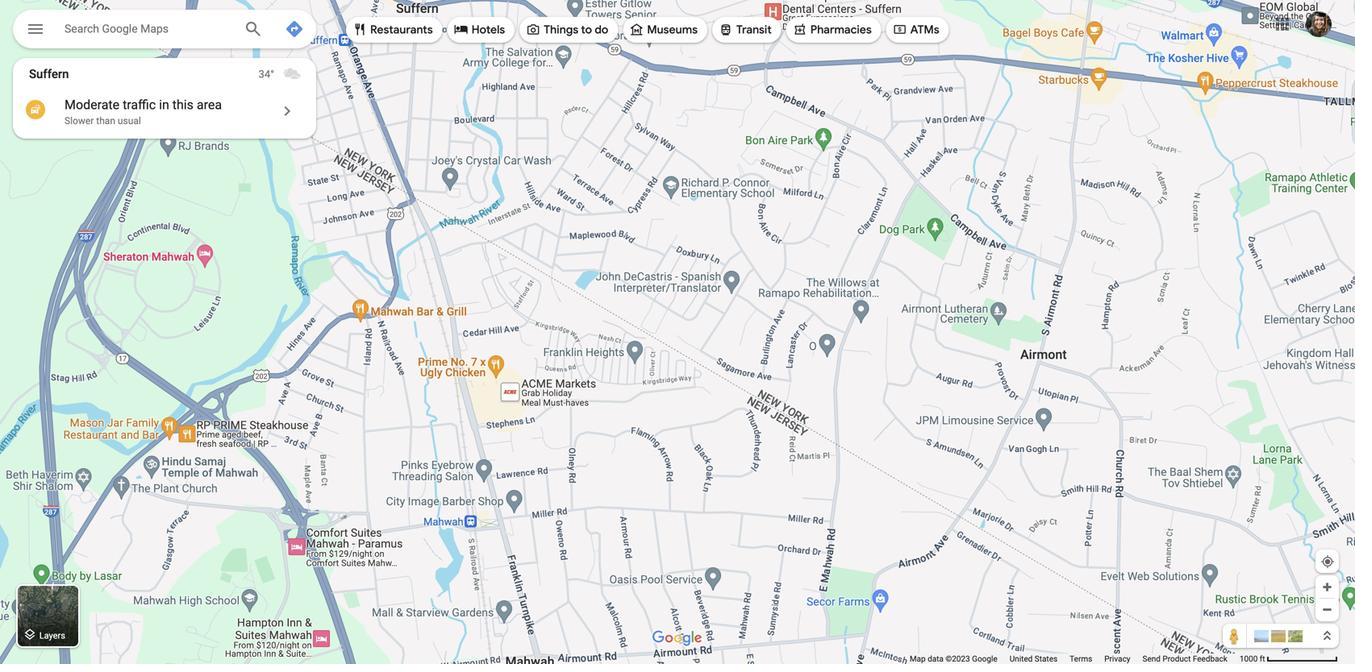 Task type: locate. For each thing, give the bounding box(es) containing it.
google
[[102, 22, 138, 36], [973, 655, 998, 665]]

privacy button
[[1105, 654, 1131, 665]]

ft
[[1260, 655, 1266, 665]]

footer containing map data ©2023 google
[[910, 654, 1240, 665]]

1 horizontal spatial google
[[973, 655, 998, 665]]

google account: giulia masi  
(giulia.masi@adept.ai) image
[[1307, 11, 1332, 37]]

footer inside google maps 'element'
[[910, 654, 1240, 665]]

product
[[1163, 655, 1191, 665]]

1 vertical spatial google
[[973, 655, 998, 665]]

send product feedback button
[[1143, 654, 1228, 665]]

0 vertical spatial google
[[102, 22, 138, 36]]

slower
[[65, 115, 94, 127]]

1000 ft button
[[1240, 655, 1339, 665]]

 hotels
[[454, 21, 505, 38]]

footer
[[910, 654, 1240, 665]]

search google maps
[[65, 22, 169, 36]]

suffern weather group
[[259, 58, 316, 90]]

send
[[1143, 655, 1161, 665]]

search google maps field inside search box
[[65, 19, 231, 38]]

 transit
[[719, 21, 772, 38]]


[[23, 627, 37, 644]]

send product feedback
[[1143, 655, 1228, 665]]

privacy
[[1105, 655, 1131, 665]]

moderate
[[65, 97, 120, 113]]

 atms
[[893, 21, 940, 38]]

show your location image
[[1321, 555, 1336, 570]]

0 horizontal spatial google
[[102, 22, 138, 36]]

search
[[65, 22, 99, 36]]


[[893, 21, 908, 38]]

 layers
[[23, 627, 65, 644]]

google right ©2023
[[973, 655, 998, 665]]

traffic
[[123, 97, 156, 113]]

terms button
[[1070, 654, 1093, 665]]

hotels
[[472, 23, 505, 37]]

None search field
[[13, 10, 316, 52]]

than
[[96, 115, 115, 127]]

pharmacies
[[811, 23, 872, 37]]

none search field containing 
[[13, 10, 316, 52]]

do
[[595, 23, 609, 37]]

cloudy image
[[282, 65, 302, 84]]

1000
[[1240, 655, 1258, 665]]


[[719, 21, 733, 38]]

states
[[1035, 655, 1058, 665]]

united
[[1010, 655, 1033, 665]]

map data ©2023 google
[[910, 655, 998, 665]]

Search Google Maps field
[[13, 10, 316, 48], [65, 19, 231, 38]]


[[793, 21, 808, 38]]

suffern region
[[13, 58, 316, 139]]


[[630, 21, 644, 38]]


[[26, 17, 45, 41]]

maps
[[140, 22, 169, 36]]

google left maps
[[102, 22, 138, 36]]

to
[[581, 23, 592, 37]]



Task type: describe. For each thing, give the bounding box(es) containing it.
zoom out image
[[1322, 604, 1334, 617]]

suffern
[[29, 67, 69, 81]]

area
[[197, 97, 222, 113]]

google maps element
[[0, 0, 1356, 665]]

atms
[[911, 23, 940, 37]]

 restaurants
[[353, 21, 433, 38]]

show street view coverage image
[[1223, 625, 1248, 649]]


[[353, 21, 367, 38]]

 things to do
[[526, 21, 609, 38]]

none search field inside google maps 'element'
[[13, 10, 316, 52]]

 museums
[[630, 21, 698, 38]]

google inside footer
[[973, 655, 998, 665]]

united states button
[[1010, 654, 1058, 665]]


[[526, 21, 541, 38]]

©2023
[[946, 655, 971, 665]]

usual
[[118, 115, 141, 127]]

this
[[173, 97, 194, 113]]

united states
[[1010, 655, 1058, 665]]

things
[[544, 23, 579, 37]]

terms
[[1070, 655, 1093, 665]]

34°
[[259, 68, 274, 80]]

1000 ft
[[1240, 655, 1266, 665]]

moderate traffic in this area slower than usual
[[65, 97, 222, 127]]

search google maps field containing search google maps
[[13, 10, 316, 48]]

map
[[910, 655, 926, 665]]

data
[[928, 655, 944, 665]]

layers
[[39, 631, 65, 641]]

zoom in image
[[1322, 582, 1334, 594]]

 button
[[13, 10, 58, 52]]


[[454, 21, 469, 38]]

feedback
[[1193, 655, 1228, 665]]

museums
[[647, 23, 698, 37]]

 pharmacies
[[793, 21, 872, 38]]

transit
[[737, 23, 772, 37]]

in
[[159, 97, 169, 113]]

restaurants
[[370, 23, 433, 37]]



Task type: vqa. For each thing, say whether or not it's contained in the screenshot.
google to the top
yes



